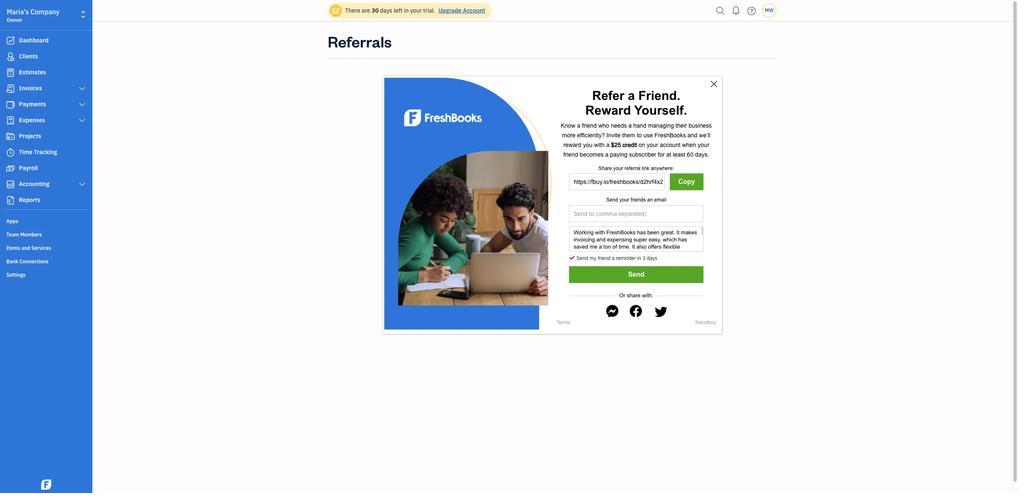 Task type: locate. For each thing, give the bounding box(es) containing it.
there
[[345, 7, 360, 14]]

in
[[404, 7, 409, 14]]

chart image
[[5, 180, 16, 189]]

team members link
[[2, 228, 90, 241]]

notifications image
[[729, 2, 743, 19]]

dashboard link
[[2, 33, 90, 48]]

2 chevron large down image from the top
[[78, 117, 86, 124]]

expenses link
[[2, 113, 90, 128]]

bank
[[6, 258, 18, 265]]

tracking
[[34, 148, 57, 156]]

expense image
[[5, 116, 16, 125]]

chevron large down image for expenses
[[78, 117, 86, 124]]

3 chevron large down image from the top
[[78, 181, 86, 188]]

items and services link
[[2, 241, 90, 254]]

payments link
[[2, 97, 90, 112]]

left
[[394, 7, 402, 14]]

go to help image
[[745, 4, 758, 17]]

chevron large down image
[[78, 101, 86, 108], [78, 117, 86, 124], [78, 181, 86, 188]]

members
[[20, 231, 42, 238]]

crown image
[[331, 6, 340, 15]]

dashboard image
[[5, 37, 16, 45]]

bank connections link
[[2, 255, 90, 268]]

estimates link
[[2, 65, 90, 80]]

project image
[[5, 132, 16, 141]]

1 vertical spatial chevron large down image
[[78, 117, 86, 124]]

are
[[362, 7, 370, 14]]

reports
[[19, 196, 40, 204]]

upgrade account link
[[437, 7, 485, 14]]

time tracking
[[19, 148, 57, 156]]

invoice image
[[5, 84, 16, 93]]

invoices
[[19, 84, 42, 92]]

2 vertical spatial chevron large down image
[[78, 181, 86, 188]]

owner
[[7, 17, 22, 23]]

accounting link
[[2, 177, 90, 192]]

payroll link
[[2, 161, 90, 176]]

1 chevron large down image from the top
[[78, 101, 86, 108]]

accounting
[[19, 180, 50, 188]]

chevron large down image
[[78, 85, 86, 92]]

30
[[372, 7, 379, 14]]

0 vertical spatial chevron large down image
[[78, 101, 86, 108]]

days
[[380, 7, 392, 14]]

and
[[21, 245, 30, 251]]

estimates
[[19, 68, 46, 76]]

time
[[19, 148, 32, 156]]

payment image
[[5, 100, 16, 109]]

search image
[[714, 4, 727, 17]]

chevron large down image for payments
[[78, 101, 86, 108]]

trial.
[[423, 7, 435, 14]]



Task type: vqa. For each thing, say whether or not it's contained in the screenshot.
This
no



Task type: describe. For each thing, give the bounding box(es) containing it.
clients link
[[2, 49, 90, 64]]

settings
[[6, 272, 26, 278]]

report image
[[5, 196, 16, 205]]

money image
[[5, 164, 16, 173]]

reports link
[[2, 193, 90, 208]]

your
[[410, 7, 422, 14]]

company
[[30, 8, 59, 16]]

settings link
[[2, 268, 90, 281]]

projects link
[[2, 129, 90, 144]]

time tracking link
[[2, 145, 90, 160]]

upgrade
[[438, 7, 461, 14]]

projects
[[19, 132, 41, 140]]

connections
[[19, 258, 48, 265]]

items
[[6, 245, 20, 251]]

services
[[31, 245, 51, 251]]

invoices link
[[2, 81, 90, 96]]

apps link
[[2, 215, 90, 227]]

maria's
[[7, 8, 29, 16]]

items and services
[[6, 245, 51, 251]]

payments
[[19, 100, 46, 108]]

dashboard
[[19, 37, 49, 44]]

main element
[[0, 0, 113, 493]]

client image
[[5, 52, 16, 61]]

payroll
[[19, 164, 38, 172]]

freshbooks image
[[39, 480, 53, 490]]

apps
[[6, 218, 18, 224]]

team members
[[6, 231, 42, 238]]

chevron large down image for accounting
[[78, 181, 86, 188]]

estimate image
[[5, 68, 16, 77]]

mw
[[765, 7, 774, 13]]

expenses
[[19, 116, 45, 124]]

maria's company owner
[[7, 8, 59, 23]]

timer image
[[5, 148, 16, 157]]

there are 30 days left in your trial. upgrade account
[[345, 7, 485, 14]]

account
[[463, 7, 485, 14]]

clients
[[19, 52, 38, 60]]

referrals
[[328, 31, 392, 51]]

team
[[6, 231, 19, 238]]

mw button
[[762, 3, 776, 18]]

bank connections
[[6, 258, 48, 265]]



